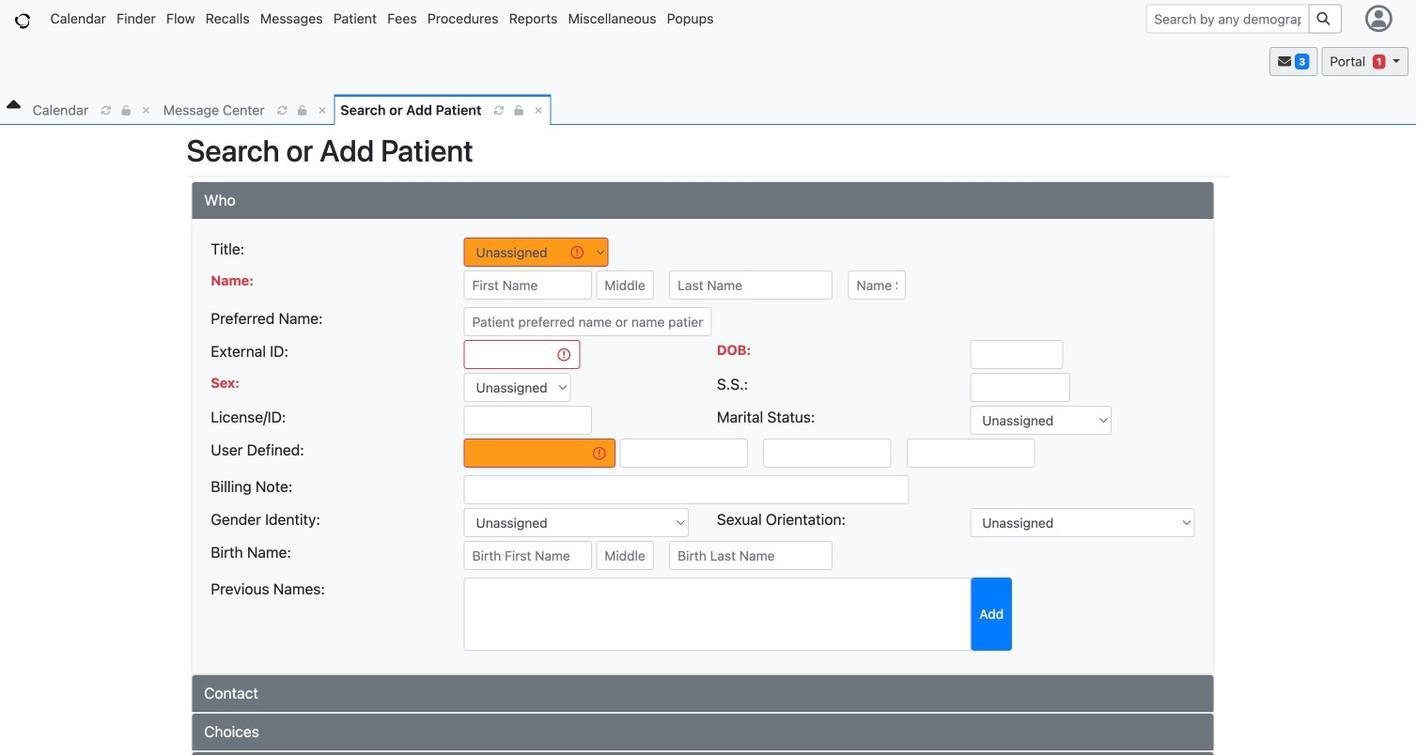 Task type: locate. For each thing, give the bounding box(es) containing it.
envelope image
[[1278, 55, 1292, 68]]

main menu logo image
[[15, 13, 30, 28]]

toggle the patient panel image
[[7, 95, 21, 117]]



Task type: describe. For each thing, give the bounding box(es) containing it.
current user image
[[1362, 5, 1396, 32]]

search for patient by entering whole or part of any demographics field information image
[[1317, 12, 1334, 25]]

Search by any demographics text field
[[1146, 4, 1310, 33]]



